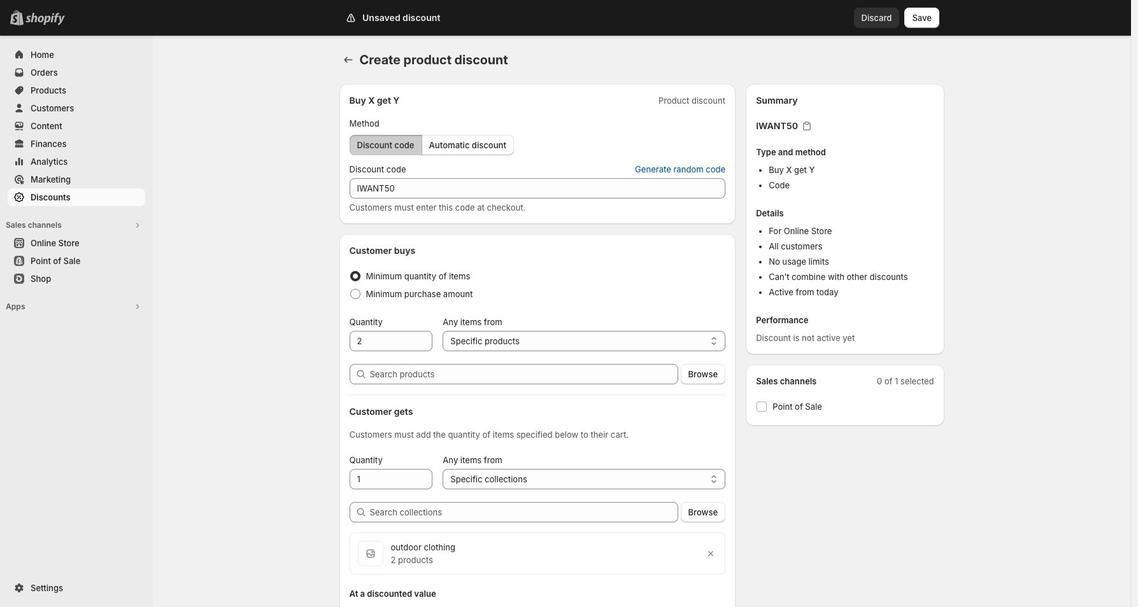 Task type: locate. For each thing, give the bounding box(es) containing it.
shopify image
[[25, 13, 65, 25]]

None text field
[[350, 470, 433, 490]]

Search collections text field
[[370, 503, 678, 523]]

None text field
[[350, 178, 726, 199], [350, 331, 433, 352], [350, 178, 726, 199], [350, 331, 433, 352]]



Task type: describe. For each thing, give the bounding box(es) containing it.
Search products text field
[[370, 364, 678, 385]]



Task type: vqa. For each thing, say whether or not it's contained in the screenshot.
My Store icon
no



